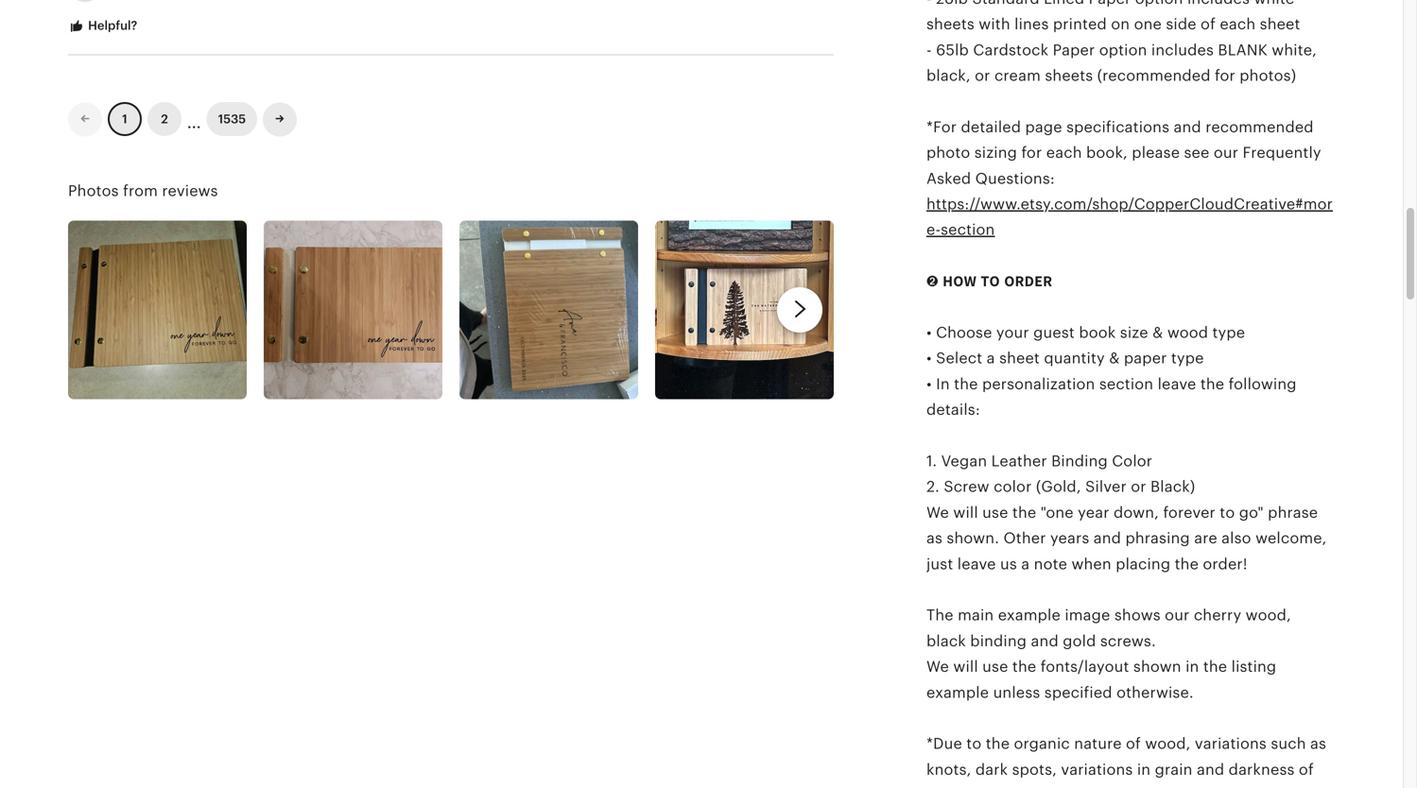 Task type: locate. For each thing, give the bounding box(es) containing it.
use down binding
[[983, 659, 1008, 676]]

1 vertical spatial &
[[1109, 350, 1120, 367]]

we
[[927, 504, 949, 521], [927, 659, 949, 676]]

in right shown
[[1186, 659, 1199, 676]]

example
[[998, 607, 1061, 624], [927, 684, 989, 701]]

to left go"
[[1220, 504, 1235, 521]]

otherwise.
[[1117, 684, 1194, 701]]

the up dark
[[986, 736, 1010, 753]]

we inside the main example image shows our cherry wood, black binding and gold screws. we will use the fonts/layout shown in the listing example unless specified otherwise.
[[927, 659, 949, 676]]

0 vertical spatial includes
[[1187, 0, 1250, 7]]

&
[[1153, 324, 1163, 341], [1109, 350, 1120, 367]]

1 horizontal spatial or
[[1131, 479, 1146, 496]]

use
[[983, 504, 1008, 521], [983, 659, 1008, 676]]

to
[[1220, 504, 1235, 521], [967, 736, 982, 753]]

each inside *for detailed page specifications and recommended photo sizing for each book, please see our frequently asked questions: https://www.etsy.com/shop/coppercloudcreative#mor e-section
[[1046, 144, 1082, 161]]

0 vertical spatial sheet
[[1260, 16, 1301, 33]]

leave down "shown."
[[958, 556, 996, 573]]

0 vertical spatial wood,
[[1246, 607, 1291, 624]]

- left 28lb
[[927, 0, 932, 7]]

2 we from the top
[[927, 659, 949, 676]]

a inside • choose your guest book size & wood type • select a sheet quantity & paper type • in the personalization section leave the following details:
[[987, 350, 995, 367]]

e-
[[927, 221, 941, 238]]

1 horizontal spatial to
[[1220, 504, 1235, 521]]

1 vertical spatial we
[[927, 659, 949, 676]]

1 horizontal spatial in
[[1186, 659, 1199, 676]]

section up 𝗛𝗢𝗪
[[941, 221, 995, 238]]

we down black
[[927, 659, 949, 676]]

in up part
[[1137, 761, 1151, 778]]

1 horizontal spatial example
[[998, 607, 1061, 624]]

1 vertical spatial as
[[1310, 736, 1327, 753]]

1 horizontal spatial as
[[1310, 736, 1327, 753]]

2 • from the top
[[927, 350, 932, 367]]

1 horizontal spatial sheets
[[1045, 67, 1093, 84]]

•
[[927, 324, 932, 341], [927, 350, 932, 367], [927, 376, 932, 393]]

or right black,
[[975, 67, 990, 84]]

sheet inside • choose your guest book size & wood type • select a sheet quantity & paper type • in the personalization section leave the following details:
[[999, 350, 1040, 367]]

wood
[[1167, 324, 1208, 341]]

to inside 1. vegan leather binding color 2. screw color (gold, silver or black) we will use the "one year down, forever to go" phrase as shown. other years and phrasing are also welcome, just leave us a note when placing the order!
[[1220, 504, 1235, 521]]

part
[[1142, 787, 1172, 789]]

1 horizontal spatial for
[[1215, 67, 1236, 84]]

"one
[[1041, 504, 1074, 521]]

0 horizontal spatial type
[[1171, 350, 1204, 367]]

0 horizontal spatial are
[[1012, 787, 1036, 789]]

knots,
[[927, 761, 971, 778]]

or
[[975, 67, 990, 84], [1131, 479, 1146, 496]]

detailed
[[961, 119, 1021, 136]]

0 horizontal spatial variations
[[1061, 761, 1133, 778]]

0 vertical spatial our
[[1214, 144, 1239, 161]]

use inside 1. vegan leather binding color 2. screw color (gold, silver or black) we will use the "one year down, forever to go" phrase as shown. other years and phrasing are also welcome, just leave us a note when placing the order!
[[983, 504, 1008, 521]]

use down color
[[983, 504, 1008, 521]]

1 vertical spatial or
[[1131, 479, 1146, 496]]

section
[[941, 221, 995, 238], [1099, 376, 1154, 393]]

➋ 𝗛𝗢𝗪 𝗧𝗢 𝗢𝗥𝗗𝗘𝗥
[[927, 273, 1053, 290]]

are
[[1194, 530, 1218, 547], [1012, 787, 1036, 789]]

1 vertical spatial to
[[967, 736, 982, 753]]

0 horizontal spatial &
[[1109, 350, 1120, 367]]

paper up on
[[1089, 0, 1131, 7]]

or up the down,
[[1131, 479, 1146, 496]]

placing
[[1116, 556, 1171, 573]]

0 vertical spatial &
[[1153, 324, 1163, 341]]

option up 'one'
[[1135, 0, 1183, 7]]

1 vertical spatial option
[[1099, 41, 1147, 59]]

sheet down 'white'
[[1260, 16, 1301, 33]]

1 horizontal spatial each
[[1220, 16, 1256, 33]]

1 horizontal spatial wood,
[[1246, 607, 1291, 624]]

reviews
[[162, 182, 218, 199]]

to right *due
[[967, 736, 982, 753]]

and left gold
[[1031, 633, 1059, 650]]

page
[[1025, 119, 1062, 136]]

0 vertical spatial sheets
[[927, 16, 975, 33]]

1 vertical spatial sheets
[[1045, 67, 1093, 84]]

0 vertical spatial -
[[927, 0, 932, 7]]

in inside *due to the organic nature of wood, variations such as knots, dark spots, variations in grain and darkness of engravings are possible, and part of what makes ea
[[1137, 761, 1151, 778]]

personalization
[[982, 376, 1095, 393]]

1 horizontal spatial are
[[1194, 530, 1218, 547]]

leave inside 1. vegan leather binding color 2. screw color (gold, silver or black) we will use the "one year down, forever to go" phrase as shown. other years and phrasing are also welcome, just leave us a note when placing the order!
[[958, 556, 996, 573]]

0 vertical spatial option
[[1135, 0, 1183, 7]]

1 vertical spatial section
[[1099, 376, 1154, 393]]

1 horizontal spatial sheet
[[1260, 16, 1301, 33]]

will down screw at the right bottom of page
[[953, 504, 978, 521]]

0 horizontal spatial wood,
[[1145, 736, 1191, 753]]

paper
[[1089, 0, 1131, 7], [1053, 41, 1095, 59]]

leave down paper in the right top of the page
[[1158, 376, 1196, 393]]

https://www.etsy.com/shop/coppercloudcreative#mor e-section link
[[927, 196, 1333, 238]]

will inside the main example image shows our cherry wood, black binding and gold screws. we will use the fonts/layout shown in the listing example unless specified otherwise.
[[953, 659, 978, 676]]

binding
[[970, 633, 1027, 650]]

section inside *for detailed page specifications and recommended photo sizing for each book, please see our frequently asked questions: https://www.etsy.com/shop/coppercloudcreative#mor e-section
[[941, 221, 995, 238]]

the up other
[[1012, 504, 1037, 521]]

0 vertical spatial leave
[[1158, 376, 1196, 393]]

1 vertical spatial use
[[983, 659, 1008, 676]]

example down black
[[927, 684, 989, 701]]

will down black
[[953, 659, 978, 676]]

0 horizontal spatial a
[[987, 350, 995, 367]]

wood, right cherry
[[1246, 607, 1291, 624]]

on
[[1111, 16, 1130, 33]]

recommended
[[1206, 119, 1314, 136]]

1 vertical spatial type
[[1171, 350, 1204, 367]]

• left choose
[[927, 324, 932, 341]]

0 vertical spatial to
[[1220, 504, 1235, 521]]

in inside the main example image shows our cherry wood, black binding and gold screws. we will use the fonts/layout shown in the listing example unless specified otherwise.
[[1186, 659, 1199, 676]]

helpful? button
[[54, 9, 152, 44]]

our inside the main example image shows our cherry wood, black binding and gold screws. we will use the fonts/layout shown in the listing example unless specified otherwise.
[[1165, 607, 1190, 624]]

the
[[927, 607, 954, 624]]

to inside *due to the organic nature of wood, variations such as knots, dark spots, variations in grain and darkness of engravings are possible, and part of what makes ea
[[967, 736, 982, 753]]

wood,
[[1246, 607, 1291, 624], [1145, 736, 1191, 753]]

& down book
[[1109, 350, 1120, 367]]

leave
[[1158, 376, 1196, 393], [958, 556, 996, 573]]

includes down side at top right
[[1152, 41, 1214, 59]]

0 horizontal spatial sheet
[[999, 350, 1040, 367]]

1 vertical spatial leave
[[958, 556, 996, 573]]

1 vertical spatial for
[[1022, 144, 1042, 161]]

our right shows
[[1165, 607, 1190, 624]]

0 vertical spatial a
[[987, 350, 995, 367]]

one
[[1134, 16, 1162, 33]]

& right size
[[1153, 324, 1163, 341]]

0 horizontal spatial each
[[1046, 144, 1082, 161]]

1 vertical spatial wood,
[[1145, 736, 1191, 753]]

of
[[1201, 16, 1216, 33], [1126, 736, 1141, 753], [1299, 761, 1314, 778], [1176, 787, 1191, 789]]

0 vertical spatial will
[[953, 504, 978, 521]]

we down "2." at the bottom of page
[[927, 504, 949, 521]]

of down grain
[[1176, 787, 1191, 789]]

gold
[[1063, 633, 1096, 650]]

details:
[[927, 401, 980, 418]]

a right us
[[1021, 556, 1030, 573]]

section down paper in the right top of the page
[[1099, 376, 1154, 393]]

0 vertical spatial or
[[975, 67, 990, 84]]

forever
[[1163, 504, 1216, 521]]

0 horizontal spatial as
[[927, 530, 943, 547]]

when
[[1072, 556, 1112, 573]]

sheets right the cream
[[1045, 67, 1093, 84]]

0 vertical spatial are
[[1194, 530, 1218, 547]]

0 horizontal spatial section
[[941, 221, 995, 238]]

a right select
[[987, 350, 995, 367]]

1 vertical spatial example
[[927, 684, 989, 701]]

1 we from the top
[[927, 504, 949, 521]]

2 vertical spatial •
[[927, 376, 932, 393]]

1 horizontal spatial section
[[1099, 376, 1154, 393]]

0 horizontal spatial leave
[[958, 556, 996, 573]]

engravings
[[927, 787, 1008, 789]]

2 will from the top
[[953, 659, 978, 676]]

as up just
[[927, 530, 943, 547]]

the left listing
[[1203, 659, 1227, 676]]

1 vertical spatial -
[[927, 41, 932, 59]]

*for detailed page specifications and recommended photo sizing for each book, please see our frequently asked questions: https://www.etsy.com/shop/coppercloudcreative#mor e-section
[[927, 119, 1333, 238]]

0 horizontal spatial in
[[1137, 761, 1151, 778]]

sheet
[[1260, 16, 1301, 33], [999, 350, 1040, 367]]

0 vertical spatial example
[[998, 607, 1061, 624]]

sheets down 28lb
[[927, 16, 975, 33]]

1 vertical spatial are
[[1012, 787, 1036, 789]]

our
[[1214, 144, 1239, 161], [1165, 607, 1190, 624]]

are down the forever
[[1194, 530, 1218, 547]]

1 vertical spatial in
[[1137, 761, 1151, 778]]

𝗛𝗢𝗪
[[943, 273, 977, 290]]

2 link
[[147, 102, 182, 137]]

0 horizontal spatial for
[[1022, 144, 1042, 161]]

for down 'page'
[[1022, 144, 1042, 161]]

as right such
[[1310, 736, 1327, 753]]

0 vertical spatial •
[[927, 324, 932, 341]]

type down wood
[[1171, 350, 1204, 367]]

each up blank
[[1220, 16, 1256, 33]]

• left in
[[927, 376, 932, 393]]

cardstock
[[973, 41, 1049, 59]]

1 horizontal spatial variations
[[1195, 736, 1267, 753]]

each down 'page'
[[1046, 144, 1082, 161]]

section inside • choose your guest book size & wood type • select a sheet quantity & paper type • in the personalization section leave the following details:
[[1099, 376, 1154, 393]]

and
[[1174, 119, 1201, 136], [1094, 530, 1121, 547], [1031, 633, 1059, 650], [1197, 761, 1225, 778], [1110, 787, 1138, 789]]

for down blank
[[1215, 67, 1236, 84]]

1 • from the top
[[927, 324, 932, 341]]

2
[[161, 112, 168, 126]]

0 horizontal spatial our
[[1165, 607, 1190, 624]]

example up binding
[[998, 607, 1061, 624]]

variations down nature on the bottom of page
[[1061, 761, 1133, 778]]

1 vertical spatial will
[[953, 659, 978, 676]]

1 use from the top
[[983, 504, 1008, 521]]

1 - from the top
[[927, 0, 932, 7]]

1 vertical spatial our
[[1165, 607, 1190, 624]]

possible,
[[1040, 787, 1106, 789]]

book
[[1079, 324, 1116, 341]]

𝗢𝗥𝗗𝗘𝗥
[[1004, 273, 1053, 290]]

phrase
[[1268, 504, 1318, 521]]

following
[[1229, 376, 1297, 393]]

0 vertical spatial in
[[1186, 659, 1199, 676]]

1 horizontal spatial leave
[[1158, 376, 1196, 393]]

helpful?
[[85, 19, 137, 33]]

1 vertical spatial each
[[1046, 144, 1082, 161]]

(gold,
[[1036, 479, 1081, 496]]

0 vertical spatial section
[[941, 221, 995, 238]]

1 horizontal spatial a
[[1021, 556, 1030, 573]]

and down the year
[[1094, 530, 1121, 547]]

- left 65lb
[[927, 41, 932, 59]]

0 horizontal spatial or
[[975, 67, 990, 84]]

wood, up grain
[[1145, 736, 1191, 753]]

1 vertical spatial a
[[1021, 556, 1030, 573]]

includes up side at top right
[[1187, 0, 1250, 7]]

1
[[122, 112, 127, 126]]

of inside - 28lb standard lined paper option includes white sheets with lines printed on one side of each sheet - 65lb cardstock paper option includes blank white, black, or cream sheets (recommended for photos)
[[1201, 16, 1216, 33]]

0 vertical spatial we
[[927, 504, 949, 521]]

us
[[1000, 556, 1017, 573]]

year
[[1078, 504, 1110, 521]]

lined
[[1044, 0, 1085, 7]]

2 - from the top
[[927, 41, 932, 59]]

white
[[1254, 0, 1295, 7]]

as inside *due to the organic nature of wood, variations such as knots, dark spots, variations in grain and darkness of engravings are possible, and part of what makes ea
[[1310, 736, 1327, 753]]

fonts/layout
[[1041, 659, 1129, 676]]

1 horizontal spatial our
[[1214, 144, 1239, 161]]

and inside the main example image shows our cherry wood, black binding and gold screws. we will use the fonts/layout shown in the listing example unless specified otherwise.
[[1031, 633, 1059, 650]]

our right see
[[1214, 144, 1239, 161]]

paper down printed
[[1053, 41, 1095, 59]]

option down on
[[1099, 41, 1147, 59]]

each
[[1220, 16, 1256, 33], [1046, 144, 1082, 161]]

0 vertical spatial paper
[[1089, 0, 1131, 7]]

of right side at top right
[[1201, 16, 1216, 33]]

0 vertical spatial for
[[1215, 67, 1236, 84]]

0 vertical spatial each
[[1220, 16, 1256, 33]]

• left select
[[927, 350, 932, 367]]

each inside - 28lb standard lined paper option includes white sheets with lines printed on one side of each sheet - 65lb cardstock paper option includes blank white, black, or cream sheets (recommended for photos)
[[1220, 16, 1256, 33]]

0 vertical spatial as
[[927, 530, 943, 547]]

sheet down your
[[999, 350, 1040, 367]]

variations up "darkness"
[[1195, 736, 1267, 753]]

and inside 1. vegan leather binding color 2. screw color (gold, silver or black) we will use the "one year down, forever to go" phrase as shown. other years and phrasing are also welcome, just leave us a note when placing the order!
[[1094, 530, 1121, 547]]

are down the spots,
[[1012, 787, 1036, 789]]

frequently
[[1243, 144, 1321, 161]]

the
[[954, 376, 978, 393], [1201, 376, 1225, 393], [1012, 504, 1037, 521], [1175, 556, 1199, 573], [1012, 659, 1037, 676], [1203, 659, 1227, 676], [986, 736, 1010, 753]]

0 horizontal spatial to
[[967, 736, 982, 753]]

shown.
[[947, 530, 999, 547]]

0 vertical spatial use
[[983, 504, 1008, 521]]

down,
[[1114, 504, 1159, 521]]

1 vertical spatial variations
[[1061, 761, 1133, 778]]

asked
[[927, 170, 971, 187]]

for
[[1215, 67, 1236, 84], [1022, 144, 1042, 161]]

1 vertical spatial •
[[927, 350, 932, 367]]

1 will from the top
[[953, 504, 978, 521]]

spots,
[[1012, 761, 1057, 778]]

type right wood
[[1213, 324, 1245, 341]]

1 vertical spatial sheet
[[999, 350, 1040, 367]]

0 horizontal spatial example
[[927, 684, 989, 701]]

2 use from the top
[[983, 659, 1008, 676]]

0 vertical spatial type
[[1213, 324, 1245, 341]]

and up see
[[1174, 119, 1201, 136]]



Task type: describe. For each thing, give the bounding box(es) containing it.
leather
[[991, 453, 1047, 470]]

organic
[[1014, 736, 1070, 753]]

0 vertical spatial variations
[[1195, 736, 1267, 753]]

1535
[[218, 112, 246, 126]]

just
[[927, 556, 953, 573]]

black,
[[927, 67, 971, 84]]

our inside *for detailed page specifications and recommended photo sizing for each book, please see our frequently asked questions: https://www.etsy.com/shop/coppercloudcreative#mor e-section
[[1214, 144, 1239, 161]]

unless
[[993, 684, 1040, 701]]

or inside 1. vegan leather binding color 2. screw color (gold, silver or black) we will use the "one year down, forever to go" phrase as shown. other years and phrasing are also welcome, just leave us a note when placing the order!
[[1131, 479, 1146, 496]]

see
[[1184, 144, 1210, 161]]

are inside *due to the organic nature of wood, variations such as knots, dark spots, variations in grain and darkness of engravings are possible, and part of what makes ea
[[1012, 787, 1036, 789]]

nature
[[1074, 736, 1122, 753]]

*for
[[927, 119, 957, 136]]

main
[[958, 607, 994, 624]]

of down such
[[1299, 761, 1314, 778]]

color
[[1112, 453, 1153, 470]]

grain
[[1155, 761, 1193, 778]]

leave inside • choose your guest book size & wood type • select a sheet quantity & paper type • in the personalization section leave the following details:
[[1158, 376, 1196, 393]]

cream
[[995, 67, 1041, 84]]

the main example image shows our cherry wood, black binding and gold screws. we will use the fonts/layout shown in the listing example unless specified otherwise.
[[927, 607, 1291, 701]]

will inside 1. vegan leather binding color 2. screw color (gold, silver or black) we will use the "one year down, forever to go" phrase as shown. other years and phrasing are also welcome, just leave us a note when placing the order!
[[953, 504, 978, 521]]

color
[[994, 479, 1032, 496]]

printed
[[1053, 16, 1107, 33]]

standard
[[972, 0, 1040, 7]]

1. vegan leather binding color 2. screw color (gold, silver or black) we will use the "one year down, forever to go" phrase as shown. other years and phrasing are also welcome, just leave us a note when placing the order!
[[927, 453, 1327, 573]]

the left following
[[1201, 376, 1225, 393]]

what
[[1195, 787, 1231, 789]]

size
[[1120, 324, 1148, 341]]

quantity
[[1044, 350, 1105, 367]]

listing
[[1232, 659, 1277, 676]]

1.
[[927, 453, 937, 470]]

questions:
[[975, 170, 1055, 187]]

as inside 1. vegan leather binding color 2. screw color (gold, silver or black) we will use the "one year down, forever to go" phrase as shown. other years and phrasing are also welcome, just leave us a note when placing the order!
[[927, 530, 943, 547]]

photos from reviews
[[68, 182, 218, 199]]

wood, inside the main example image shows our cherry wood, black binding and gold screws. we will use the fonts/layout shown in the listing example unless specified otherwise.
[[1246, 607, 1291, 624]]

sheet inside - 28lb standard lined paper option includes white sheets with lines printed on one side of each sheet - 65lb cardstock paper option includes blank white, black, or cream sheets (recommended for photos)
[[1260, 16, 1301, 33]]

• choose your guest book size & wood type • select a sheet quantity & paper type • in the personalization section leave the following details:
[[927, 324, 1297, 418]]

specified
[[1045, 684, 1113, 701]]

photos
[[68, 182, 119, 199]]

3 • from the top
[[927, 376, 932, 393]]

paper
[[1124, 350, 1167, 367]]

image
[[1065, 607, 1110, 624]]

go"
[[1239, 504, 1264, 521]]

are inside 1. vegan leather binding color 2. screw color (gold, silver or black) we will use the "one year down, forever to go" phrase as shown. other years and phrasing are also welcome, just leave us a note when placing the order!
[[1194, 530, 1218, 547]]

cherry
[[1194, 607, 1242, 624]]

order!
[[1203, 556, 1248, 573]]

lines
[[1015, 16, 1049, 33]]

black
[[927, 633, 966, 650]]

the left order!
[[1175, 556, 1199, 573]]

shows
[[1115, 607, 1161, 624]]

darkness
[[1229, 761, 1295, 778]]

side
[[1166, 16, 1197, 33]]

dark
[[976, 761, 1008, 778]]

(recommended
[[1097, 67, 1211, 84]]

welcome,
[[1256, 530, 1327, 547]]

vegan
[[941, 453, 987, 470]]

the inside *due to the organic nature of wood, variations such as knots, dark spots, variations in grain and darkness of engravings are possible, and part of what makes ea
[[986, 736, 1010, 753]]

the up unless
[[1012, 659, 1037, 676]]

other
[[1004, 530, 1046, 547]]

please
[[1132, 144, 1180, 161]]

1 vertical spatial paper
[[1053, 41, 1095, 59]]

and up what
[[1197, 761, 1225, 778]]

book,
[[1086, 144, 1128, 161]]

photo
[[927, 144, 970, 161]]

black)
[[1151, 479, 1195, 496]]

*due
[[927, 736, 962, 753]]

use inside the main example image shows our cherry wood, black binding and gold screws. we will use the fonts/layout shown in the listing example unless specified otherwise.
[[983, 659, 1008, 676]]

2.
[[927, 479, 940, 496]]

photos)
[[1240, 67, 1296, 84]]

a inside 1. vegan leather binding color 2. screw color (gold, silver or black) we will use the "one year down, forever to go" phrase as shown. other years and phrasing are also welcome, just leave us a note when placing the order!
[[1021, 556, 1030, 573]]

0 horizontal spatial sheets
[[927, 16, 975, 33]]

note
[[1034, 556, 1067, 573]]

28lb
[[936, 0, 968, 7]]

or inside - 28lb standard lined paper option includes white sheets with lines printed on one side of each sheet - 65lb cardstock paper option includes blank white, black, or cream sheets (recommended for photos)
[[975, 67, 990, 84]]

your
[[996, 324, 1029, 341]]

1 horizontal spatial &
[[1153, 324, 1163, 341]]

specifications
[[1067, 119, 1170, 136]]

and inside *for detailed page specifications and recommended photo sizing for each book, please see our frequently asked questions: https://www.etsy.com/shop/coppercloudcreative#mor e-section
[[1174, 119, 1201, 136]]

https://www.etsy.com/shop/coppercloudcreative#mor
[[927, 196, 1333, 213]]

1535 link
[[207, 102, 257, 137]]

of right nature on the bottom of page
[[1126, 736, 1141, 753]]

we inside 1. vegan leather binding color 2. screw color (gold, silver or black) we will use the "one year down, forever to go" phrase as shown. other years and phrasing are also welcome, just leave us a note when placing the order!
[[927, 504, 949, 521]]

makes
[[1236, 787, 1283, 789]]

for inside - 28lb standard lined paper option includes white sheets with lines printed on one side of each sheet - 65lb cardstock paper option includes blank white, black, or cream sheets (recommended for photos)
[[1215, 67, 1236, 84]]

1 horizontal spatial type
[[1213, 324, 1245, 341]]

- 28lb standard lined paper option includes white sheets with lines printed on one side of each sheet - 65lb cardstock paper option includes blank white, black, or cream sheets (recommended for photos)
[[927, 0, 1317, 84]]

such
[[1271, 736, 1306, 753]]

for inside *for detailed page specifications and recommended photo sizing for each book, please see our frequently asked questions: https://www.etsy.com/shop/coppercloudcreative#mor e-section
[[1022, 144, 1042, 161]]

1 vertical spatial includes
[[1152, 41, 1214, 59]]

screw
[[944, 479, 990, 496]]

➋
[[927, 273, 939, 290]]

with
[[979, 16, 1010, 33]]

choose
[[936, 324, 992, 341]]

wood, inside *due to the organic nature of wood, variations such as knots, dark spots, variations in grain and darkness of engravings are possible, and part of what makes ea
[[1145, 736, 1191, 753]]

the right in
[[954, 376, 978, 393]]

years
[[1050, 530, 1090, 547]]

in
[[936, 376, 950, 393]]

sizing
[[975, 144, 1017, 161]]

*due to the organic nature of wood, variations such as knots, dark spots, variations in grain and darkness of engravings are possible, and part of what makes ea
[[927, 736, 1327, 789]]

and left part
[[1110, 787, 1138, 789]]

𝗧𝗢
[[981, 273, 1000, 290]]

guest
[[1034, 324, 1075, 341]]

also
[[1222, 530, 1251, 547]]



Task type: vqa. For each thing, say whether or not it's contained in the screenshot.
10
no



